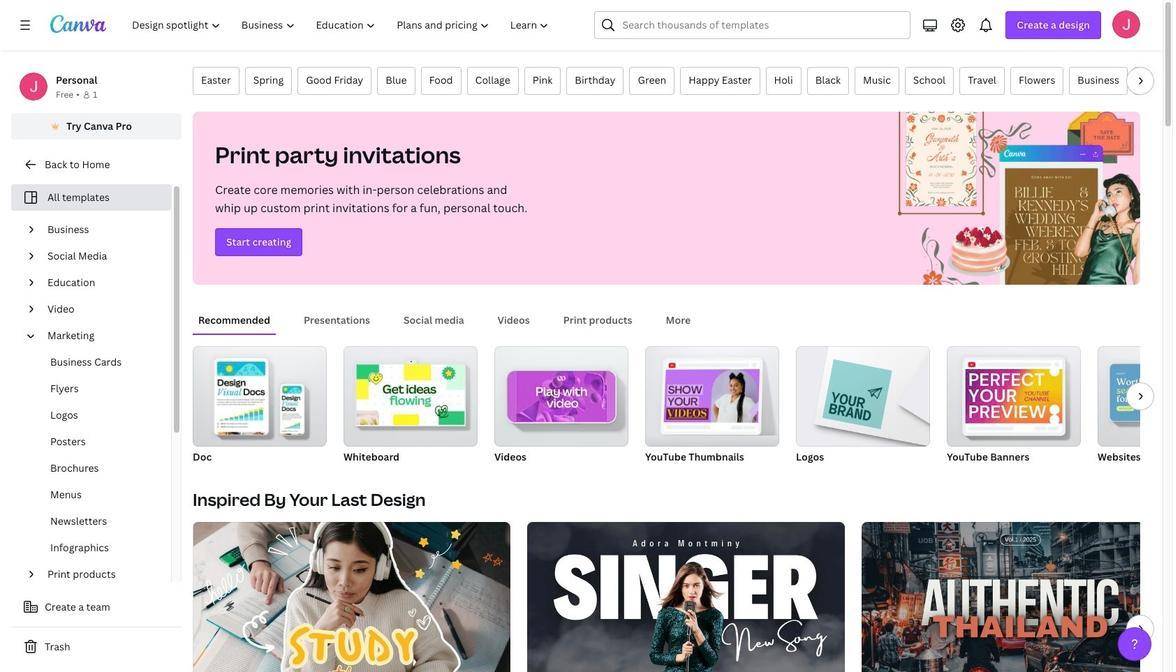 Task type: describe. For each thing, give the bounding box(es) containing it.
Search search field
[[623, 12, 902, 38]]

james peterson image
[[1113, 10, 1141, 38]]

print party invitations image
[[881, 112, 1141, 285]]



Task type: vqa. For each thing, say whether or not it's contained in the screenshot.
Create websites with Canva image
no



Task type: locate. For each thing, give the bounding box(es) containing it.
whiteboard image
[[344, 346, 478, 447], [357, 365, 465, 426]]

website image
[[1098, 346, 1173, 447], [1098, 346, 1173, 447]]

doc image
[[193, 346, 327, 447], [193, 346, 327, 447]]

youtube thumbnail image
[[645, 346, 779, 447], [664, 370, 760, 423]]

top level navigation element
[[123, 11, 561, 39]]

dark modern elegant singer new song youtube thumbnail image
[[527, 522, 845, 673]]

None search field
[[595, 11, 911, 39]]

video image
[[494, 346, 629, 447], [516, 372, 607, 423]]

dark grey minimalist photo travel youtube thumbnail image
[[862, 522, 1173, 673]]

youtube banner image
[[947, 346, 1081, 447], [966, 369, 1063, 424]]

yellow modern study with me youtube thumbnail image
[[193, 522, 511, 673]]

logo image
[[796, 346, 930, 447], [822, 359, 893, 430]]



